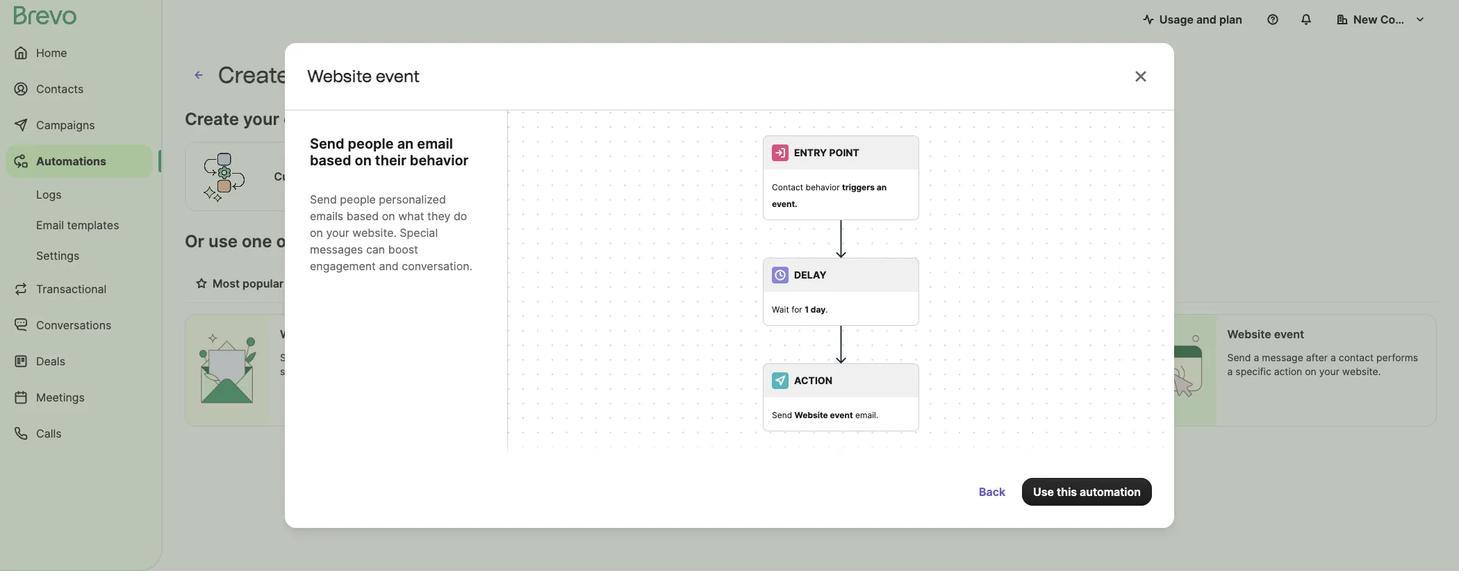 Task type: vqa. For each thing, say whether or not it's contained in the screenshot.


Task type: locate. For each thing, give the bounding box(es) containing it.
send up specific at bottom
[[1228, 352, 1252, 364]]

website. up can
[[353, 226, 397, 240]]

home
[[36, 46, 67, 60]]

send inside send messages based on whether contacts open or click an email campaign.
[[596, 352, 620, 364]]

1 horizontal spatial website.
[[1343, 366, 1382, 377]]

subscriber
[[280, 366, 329, 377]]

message inside send a welcome message after a subscriber joins your list.
[[359, 352, 400, 364]]

increase left traffic
[[479, 277, 525, 291]]

conversations
[[36, 318, 111, 332]]

your
[[243, 109, 280, 129], [326, 226, 350, 240], [355, 366, 376, 377], [1320, 366, 1340, 377]]

or inside send a series of messages based on a special event or birthday.
[[975, 366, 985, 377]]

joins
[[331, 366, 353, 377]]

most popular
[[213, 277, 284, 291]]

email
[[417, 135, 453, 152], [714, 366, 738, 377]]

messages up engagement
[[310, 242, 363, 256]]

website up specific at bottom
[[1228, 327, 1272, 341]]

1 vertical spatial create
[[185, 109, 239, 129]]

1 horizontal spatial of
[[977, 352, 986, 364]]

an up personalized
[[397, 135, 414, 152]]

an
[[295, 62, 322, 88], [397, 135, 414, 152], [877, 182, 887, 192], [700, 366, 712, 377]]

activity
[[653, 327, 693, 341]]

usage and plan button
[[1132, 6, 1254, 33]]

website event
[[307, 66, 420, 86], [1228, 327, 1305, 341]]

1 vertical spatial website
[[1228, 327, 1272, 341]]

0 horizontal spatial messages
[[310, 242, 363, 256]]

send
[[310, 135, 345, 152], [310, 192, 337, 206], [280, 352, 304, 364], [596, 352, 620, 364], [912, 352, 936, 364], [1228, 352, 1252, 364], [772, 410, 793, 420]]

send up custom automation
[[310, 135, 345, 152]]

personalized
[[379, 192, 446, 206]]

send inside send a series of messages based on a special event or birthday.
[[912, 352, 936, 364]]

based inside send messages based on whether contacts open or click an email campaign.
[[672, 352, 700, 364]]

and down can
[[379, 259, 399, 273]]

message up "list."
[[359, 352, 400, 364]]

an inside send people an email based on their behavior
[[397, 135, 414, 152]]

of right series
[[977, 352, 986, 364]]

0 vertical spatial people
[[348, 135, 394, 152]]

0 horizontal spatial after
[[403, 352, 424, 364]]

0 horizontal spatial website.
[[353, 226, 397, 240]]

you
[[527, 231, 557, 252]]

1 vertical spatial for
[[792, 304, 803, 315]]

0 horizontal spatial increase
[[479, 277, 525, 291]]

increase revenue link
[[571, 270, 686, 302]]

or left birthday.
[[975, 366, 985, 377]]

contact
[[772, 182, 804, 192]]

1 increase from the left
[[479, 277, 525, 291]]

send inside send people an email based on their behavior
[[310, 135, 345, 152]]

0 vertical spatial website
[[307, 66, 372, 86]]

performs
[[1377, 352, 1419, 364]]

0 vertical spatial of
[[276, 231, 293, 252]]

1 vertical spatial email
[[714, 366, 738, 377]]

increase for increase revenue
[[582, 277, 628, 291]]

or
[[665, 366, 674, 377], [975, 366, 985, 377]]

messages up open
[[622, 352, 669, 364]]

point
[[830, 146, 860, 158]]

1 vertical spatial behavior
[[806, 182, 840, 192]]

whether
[[717, 352, 755, 364]]

an right click
[[700, 366, 712, 377]]

send inside the send a message after a contact performs a specific action on your website.
[[1228, 352, 1252, 364]]

an up 'own'
[[295, 62, 322, 88]]

built
[[460, 231, 496, 252]]

popular
[[243, 277, 284, 291]]

send a series of messages based on a special event or birthday.
[[912, 352, 1089, 377]]

2 horizontal spatial messages
[[989, 352, 1035, 364]]

of left the
[[276, 231, 293, 252]]

2 vertical spatial website
[[795, 410, 829, 420]]

send people personalized emails based on what they do on your website. special messages can boost engagement and conversation.
[[310, 192, 473, 273]]

website. down contact
[[1343, 366, 1382, 377]]

your down emails
[[326, 226, 350, 240]]

2 after from the left
[[1307, 352, 1329, 364]]

send a welcome message after a subscriber joins your list.
[[280, 352, 433, 377]]

on inside send people an email based on their behavior
[[355, 152, 372, 169]]

message up the action
[[1263, 352, 1304, 364]]

people up custom automation
[[348, 135, 394, 152]]

they
[[428, 209, 451, 223]]

of inside send a series of messages based on a special event or birthday.
[[977, 352, 986, 364]]

website.
[[353, 226, 397, 240], [1343, 366, 1382, 377]]

an inside triggers an event.
[[877, 182, 887, 192]]

click
[[677, 366, 698, 377]]

event.
[[772, 199, 798, 209]]

your inside send people personalized emails based on what they do on your website. special messages can boost engagement and conversation.
[[326, 226, 350, 240]]

1 horizontal spatial after
[[1307, 352, 1329, 364]]

0 horizontal spatial website event
[[307, 66, 420, 86]]

based
[[310, 152, 351, 169], [347, 209, 379, 223], [672, 352, 700, 364], [1038, 352, 1066, 364]]

people
[[348, 135, 394, 152], [340, 192, 376, 206]]

open
[[639, 366, 662, 377]]

create your own automation
[[185, 109, 414, 129]]

1 horizontal spatial and
[[1197, 13, 1217, 26]]

use this automation
[[1034, 485, 1141, 499]]

2 or from the left
[[975, 366, 985, 377]]

0 horizontal spatial or
[[665, 366, 674, 377]]

2 increase from the left
[[582, 277, 628, 291]]

deals link
[[6, 345, 153, 378]]

for
[[500, 231, 523, 252], [792, 304, 803, 315]]

send inside send a welcome message after a subscriber joins your list.
[[280, 352, 304, 364]]

or
[[185, 231, 204, 252]]

and inside button
[[1197, 13, 1217, 26]]

0 horizontal spatial and
[[379, 259, 399, 273]]

website up 'own'
[[307, 66, 372, 86]]

messages inside send messages based on whether contacts open or click an email campaign.
[[622, 352, 669, 364]]

calls link
[[6, 417, 153, 450]]

campaigns link
[[6, 108, 153, 142]]

wait
[[772, 304, 790, 315]]

the
[[297, 231, 324, 252]]

on inside the send a message after a contact performs a specific action on your website.
[[1306, 366, 1317, 377]]

0 vertical spatial website.
[[353, 226, 397, 240]]

0 vertical spatial and
[[1197, 13, 1217, 26]]

1 or from the left
[[665, 366, 674, 377]]

send inside send people personalized emails based on what they do on your website. special messages can boost engagement and conversation.
[[310, 192, 337, 206]]

create for create an automation
[[218, 62, 290, 88]]

1 vertical spatial and
[[379, 259, 399, 273]]

entry point
[[795, 146, 860, 158]]

increase traffic link
[[467, 270, 571, 302]]

send up contacts
[[596, 352, 620, 364]]

your left "list."
[[355, 366, 376, 377]]

use
[[209, 231, 238, 252]]

of for the
[[276, 231, 293, 252]]

your down contact
[[1320, 366, 1340, 377]]

1 vertical spatial people
[[340, 192, 376, 206]]

1 horizontal spatial or
[[975, 366, 985, 377]]

send for send people an email based on their behavior
[[310, 135, 345, 152]]

1 vertical spatial website.
[[1343, 366, 1382, 377]]

calls
[[36, 427, 62, 441]]

contact
[[1340, 352, 1374, 364]]

on inside send a series of messages based on a special event or birthday.
[[1069, 352, 1081, 364]]

your inside the send a message after a contact performs a specific action on your website.
[[1320, 366, 1340, 377]]

message inside the send a message after a contact performs a specific action on your website.
[[1263, 352, 1304, 364]]

triggers an event.
[[772, 182, 887, 209]]

what
[[398, 209, 424, 223]]

behavior inside send people an email based on their behavior
[[410, 152, 469, 169]]

your left 'own'
[[243, 109, 280, 129]]

0 horizontal spatial website
[[307, 66, 372, 86]]

0 horizontal spatial of
[[276, 231, 293, 252]]

people up emails
[[340, 192, 376, 206]]

people inside send people personalized emails based on what they do on your website. special messages can boost engagement and conversation.
[[340, 192, 376, 206]]

send for send a welcome message after a subscriber joins your list.
[[280, 352, 304, 364]]

tab list
[[185, 270, 1438, 303]]

logs
[[36, 188, 62, 202]]

list.
[[378, 366, 394, 377]]

1 vertical spatial of
[[977, 352, 986, 364]]

of
[[276, 231, 293, 252], [977, 352, 986, 364]]

an right triggers
[[877, 182, 887, 192]]

create
[[218, 62, 290, 88], [185, 109, 239, 129]]

0 horizontal spatial for
[[500, 231, 523, 252]]

increase inside 'link'
[[479, 277, 525, 291]]

1 horizontal spatial increase
[[582, 277, 628, 291]]

0 vertical spatial create
[[218, 62, 290, 88]]

send up special
[[912, 352, 936, 364]]

2 horizontal spatial website
[[1228, 327, 1272, 341]]

send up subscriber
[[280, 352, 304, 364]]

behavior down entry point
[[806, 182, 840, 192]]

1 horizontal spatial email
[[714, 366, 738, 377]]

for left you
[[500, 231, 523, 252]]

anniversary date
[[912, 327, 1004, 341]]

automation
[[327, 62, 450, 88], [322, 109, 414, 129], [319, 170, 380, 184], [1080, 485, 1141, 499]]

behavior up personalized
[[410, 152, 469, 169]]

or left click
[[665, 366, 674, 377]]

1 horizontal spatial website event
[[1228, 327, 1305, 341]]

logs link
[[6, 181, 153, 209]]

meetings link
[[6, 381, 153, 414]]

email inside send people an email based on their behavior
[[417, 135, 453, 152]]

usage and plan
[[1160, 13, 1243, 26]]

send for send messages based on whether contacts open or click an email campaign.
[[596, 352, 620, 364]]

email
[[36, 218, 64, 232]]

or inside send messages based on whether contacts open or click an email campaign.
[[665, 366, 674, 377]]

based inside send people an email based on their behavior
[[310, 152, 351, 169]]

people for personalized
[[340, 192, 376, 206]]

send for send a message after a contact performs a specific action on your website.
[[1228, 352, 1252, 364]]

and
[[1197, 13, 1217, 26], [379, 259, 399, 273]]

build relationships link
[[686, 270, 807, 302]]

transactional
[[36, 282, 107, 296]]

0 horizontal spatial behavior
[[410, 152, 469, 169]]

people inside send people an email based on their behavior
[[348, 135, 394, 152]]

1 horizontal spatial behavior
[[806, 182, 840, 192]]

automations
[[36, 154, 106, 168]]

their
[[375, 152, 407, 169]]

send up emails
[[310, 192, 337, 206]]

messages up birthday.
[[989, 352, 1035, 364]]

increase left revenue on the left
[[582, 277, 628, 291]]

0 horizontal spatial email
[[417, 135, 453, 152]]

1 horizontal spatial messages
[[622, 352, 669, 364]]

for left 1 at the right of page
[[792, 304, 803, 315]]

1 horizontal spatial website
[[795, 410, 829, 420]]

1 after from the left
[[403, 352, 424, 364]]

welcome
[[315, 352, 356, 364]]

email right 'their' at left top
[[417, 135, 453, 152]]

new
[[1354, 13, 1378, 26]]

email down "whether"
[[714, 366, 738, 377]]

message
[[333, 327, 382, 341], [359, 352, 400, 364], [1263, 352, 1304, 364]]

website down 'action'
[[795, 410, 829, 420]]

0 vertical spatial email
[[417, 135, 453, 152]]

email templates
[[36, 218, 119, 232]]

0 vertical spatial behavior
[[410, 152, 469, 169]]

usage
[[1160, 13, 1194, 26]]

do
[[454, 209, 467, 223]]

1
[[805, 304, 809, 315]]

action
[[795, 374, 833, 386]]

and left plan
[[1197, 13, 1217, 26]]

increase
[[479, 277, 525, 291], [582, 277, 628, 291]]



Task type: describe. For each thing, give the bounding box(es) containing it.
automations link
[[6, 145, 153, 178]]

transactional link
[[6, 273, 153, 306]]

contacts link
[[6, 72, 153, 106]]

.
[[826, 304, 828, 315]]

custom
[[274, 170, 316, 184]]

meetings
[[36, 391, 85, 405]]

messages inside send a series of messages based on a special event or birthday.
[[989, 352, 1035, 364]]

0 vertical spatial website event
[[307, 66, 420, 86]]

based inside send a series of messages based on a special event or birthday.
[[1038, 352, 1066, 364]]

custom automation button
[[185, 140, 396, 213]]

back button
[[968, 479, 1017, 506]]

home link
[[6, 36, 153, 70]]

revenue
[[631, 277, 675, 291]]

send down campaign.
[[772, 410, 793, 420]]

marketing activity
[[596, 327, 693, 341]]

on inside send messages based on whether contacts open or click an email campaign.
[[703, 352, 714, 364]]

traffic
[[527, 277, 560, 291]]

1 vertical spatial website event
[[1228, 327, 1305, 341]]

people for an
[[348, 135, 394, 152]]

can
[[366, 242, 385, 256]]

marketing
[[596, 327, 651, 341]]

message up send a welcome message after a subscriber joins your list.
[[333, 327, 382, 341]]

own
[[284, 109, 318, 129]]

new company
[[1354, 13, 1432, 26]]

after inside the send a message after a contact performs a specific action on your website.
[[1307, 352, 1329, 364]]

boost
[[388, 242, 418, 256]]

entry
[[795, 146, 827, 158]]

date
[[980, 327, 1004, 341]]

contacts
[[36, 82, 84, 96]]

conversation.
[[402, 259, 473, 273]]

0 vertical spatial for
[[500, 231, 523, 252]]

send a message after a contact performs a specific action on your website.
[[1228, 352, 1419, 377]]

website. inside send people personalized emails based on what they do on your website. special messages can boost engagement and conversation.
[[353, 226, 397, 240]]

wait for 1 day .
[[772, 304, 828, 315]]

an inside send messages based on whether contacts open or click an email campaign.
[[700, 366, 712, 377]]

email templates link
[[6, 211, 153, 239]]

create an automation
[[218, 62, 450, 88]]

birthday.
[[988, 366, 1028, 377]]

relationships
[[727, 277, 796, 291]]

increase revenue
[[582, 277, 675, 291]]

back
[[980, 485, 1006, 499]]

website. inside the send a message after a contact performs a specific action on your website.
[[1343, 366, 1382, 377]]

this
[[1057, 485, 1078, 499]]

after inside send a welcome message after a subscriber joins your list.
[[403, 352, 424, 364]]

engagement
[[310, 259, 376, 273]]

increase for increase traffic
[[479, 277, 525, 291]]

campaign.
[[741, 366, 789, 377]]

special
[[400, 226, 438, 240]]

conversations link
[[6, 309, 153, 342]]

use this automation button
[[1023, 479, 1153, 506]]

or use one of the automations we built for you
[[185, 231, 557, 252]]

anniversary
[[912, 327, 977, 341]]

custom automation
[[274, 170, 380, 184]]

1 horizontal spatial for
[[792, 304, 803, 315]]

triggers
[[843, 182, 875, 192]]

build
[[697, 277, 724, 291]]

dxrbf image
[[196, 278, 207, 289]]

messages inside send people personalized emails based on what they do on your website. special messages can boost engagement and conversation.
[[310, 242, 363, 256]]

deals
[[36, 355, 65, 368]]

your inside send a welcome message after a subscriber joins your list.
[[355, 366, 376, 377]]

and inside send people personalized emails based on what they do on your website. special messages can boost engagement and conversation.
[[379, 259, 399, 273]]

email.
[[856, 410, 879, 420]]

campaigns
[[36, 118, 95, 132]]

send website event email.
[[772, 410, 879, 420]]

new company button
[[1326, 6, 1438, 33]]

special
[[912, 366, 944, 377]]

most
[[213, 277, 240, 291]]

build relationships
[[697, 277, 796, 291]]

emails
[[310, 209, 344, 223]]

event inside send a series of messages based on a special event or birthday.
[[947, 366, 973, 377]]

tab list containing most popular
[[185, 270, 1438, 303]]

email inside send messages based on whether contacts open or click an email campaign.
[[714, 366, 738, 377]]

contacts
[[596, 366, 636, 377]]

specific
[[1236, 366, 1272, 377]]

welcome message
[[280, 327, 382, 341]]

one
[[242, 231, 272, 252]]

series
[[947, 352, 974, 364]]

send for send a series of messages based on a special event or birthday.
[[912, 352, 936, 364]]

automations
[[328, 231, 429, 252]]

based inside send people personalized emails based on what they do on your website. special messages can boost engagement and conversation.
[[347, 209, 379, 223]]

settings
[[36, 249, 80, 263]]

welcome
[[280, 327, 330, 341]]

settings link
[[6, 242, 153, 270]]

templates
[[67, 218, 119, 232]]

send for send people personalized emails based on what they do on your website. special messages can boost engagement and conversation.
[[310, 192, 337, 206]]

increase traffic
[[479, 277, 560, 291]]

contact behavior
[[772, 182, 843, 192]]

create for create your own automation
[[185, 109, 239, 129]]

we
[[433, 231, 456, 252]]

of for messages
[[977, 352, 986, 364]]



